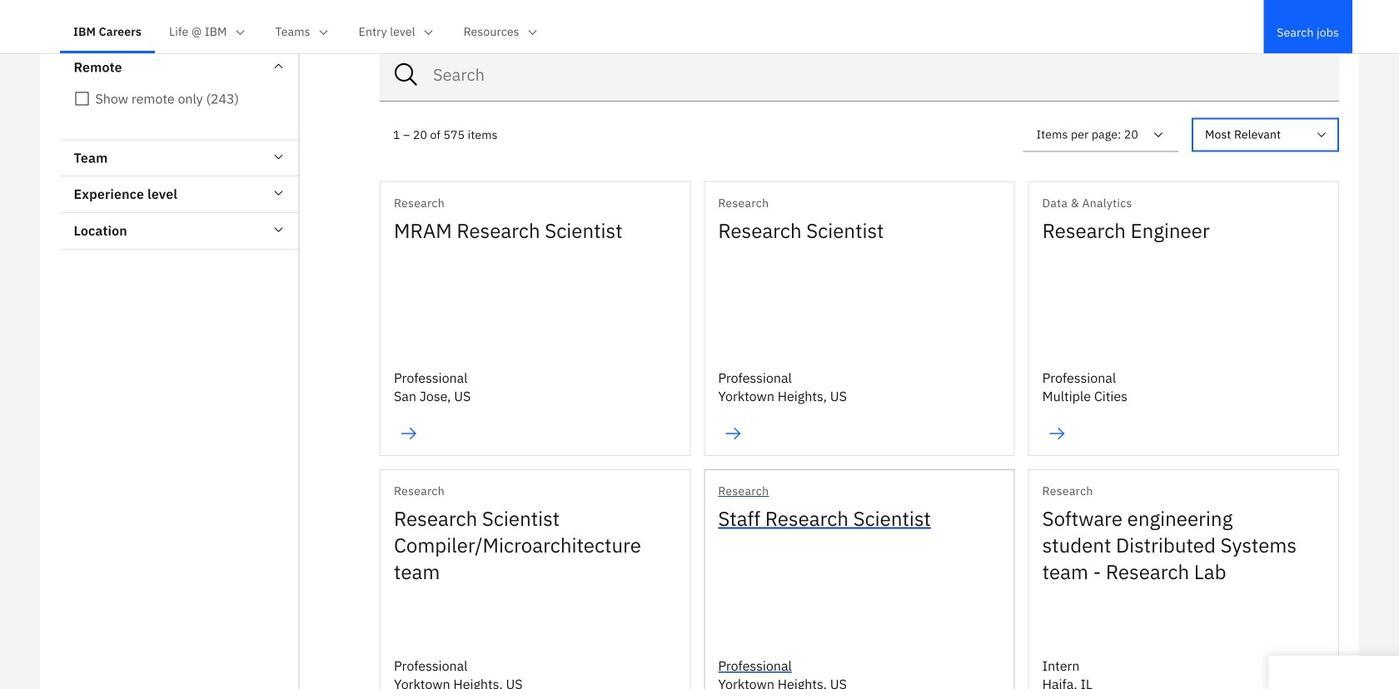 Task type: vqa. For each thing, say whether or not it's contained in the screenshot.
Open Cookie Preferences Modal section
yes



Task type: describe. For each thing, give the bounding box(es) containing it.
open cookie preferences modal section
[[1269, 657, 1400, 690]]



